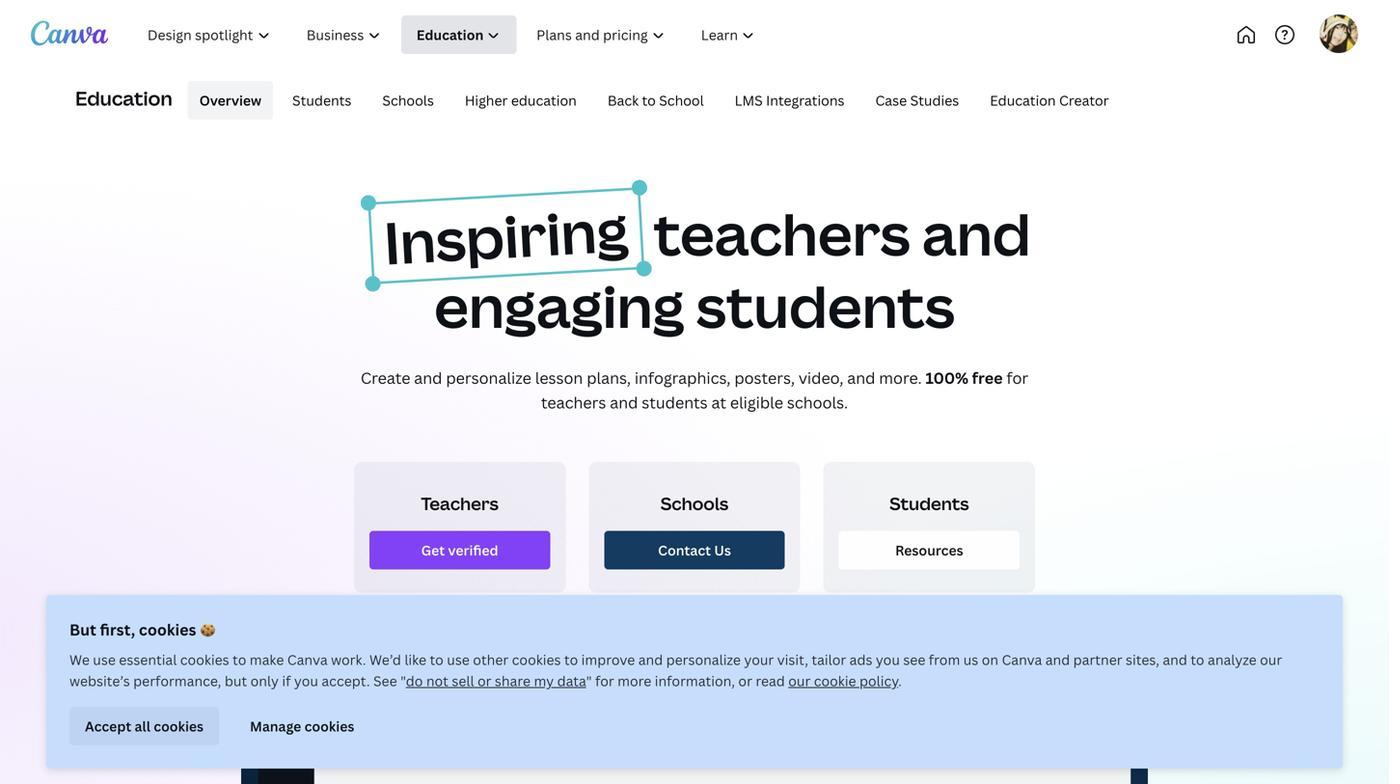 Task type: vqa. For each thing, say whether or not it's contained in the screenshot.
Community
no



Task type: describe. For each thing, give the bounding box(es) containing it.
cookie
[[814, 672, 857, 691]]

more
[[618, 672, 652, 691]]

education
[[511, 91, 577, 109]]

engaging students
[[434, 266, 955, 345]]

higher education
[[465, 91, 577, 109]]

1 horizontal spatial schools
[[661, 492, 729, 516]]

analyze
[[1208, 651, 1257, 669]]

and inside for teachers and students at eligible schools.
[[610, 392, 638, 413]]

first,
[[100, 620, 135, 640]]

we
[[69, 651, 90, 669]]

but
[[225, 672, 247, 691]]

we use essential cookies to make canva work. we'd like to use other cookies to improve and personalize your visit, tailor ads you see from us on canva and partner sites, and to analyze our website's performance, but only if you accept. see "
[[69, 651, 1283, 691]]

not
[[426, 672, 449, 691]]

education creator
[[990, 91, 1110, 109]]

we'd
[[370, 651, 401, 669]]

tailor
[[812, 651, 847, 669]]

100%
[[926, 368, 969, 388]]

read
[[756, 672, 785, 691]]

like
[[405, 651, 427, 669]]

see
[[373, 672, 397, 691]]

data
[[557, 672, 586, 691]]

to right like
[[430, 651, 444, 669]]

manage
[[250, 717, 301, 736]]

all
[[135, 717, 151, 736]]

website's
[[69, 672, 130, 691]]

sell
[[452, 672, 474, 691]]

inspiring
[[382, 190, 630, 282]]

information,
[[655, 672, 735, 691]]

to up but
[[233, 651, 246, 669]]

higher
[[465, 91, 508, 109]]

" inside we use essential cookies to make canva work. we'd like to use other cookies to improve and personalize your visit, tailor ads you see from us on canva and partner sites, and to analyze our website's performance, but only if you accept. see "
[[401, 672, 406, 691]]

lms
[[735, 91, 763, 109]]

create
[[361, 368, 411, 388]]

cookies up the essential
[[139, 620, 196, 640]]

education for education
[[75, 85, 172, 111]]

overview link
[[188, 81, 273, 120]]

us
[[964, 651, 979, 669]]

studies
[[911, 91, 960, 109]]

2 or from the left
[[739, 672, 753, 691]]

video,
[[799, 368, 844, 388]]

education for education creator
[[990, 91, 1056, 109]]

personalize inside we use essential cookies to make canva work. we'd like to use other cookies to improve and personalize your visit, tailor ads you see from us on canva and partner sites, and to analyze our website's performance, but only if you accept. see "
[[667, 651, 741, 669]]

posters,
[[735, 368, 795, 388]]

back to school
[[608, 91, 704, 109]]

cookies up my
[[512, 651, 561, 669]]

our cookie policy link
[[789, 672, 899, 691]]

2 canva from the left
[[1002, 651, 1043, 669]]

infographics,
[[635, 368, 731, 388]]

to right back
[[642, 91, 656, 109]]

lms integrations link
[[724, 81, 857, 120]]

cookies inside the accept all cookies button
[[154, 717, 204, 736]]

performance,
[[133, 672, 221, 691]]

students link
[[281, 81, 363, 120]]

our inside we use essential cookies to make canva work. we'd like to use other cookies to improve and personalize your visit, tailor ads you see from us on canva and partner sites, and to analyze our website's performance, but only if you accept. see "
[[1261, 651, 1283, 669]]

manage cookies
[[250, 717, 355, 736]]

eligible
[[730, 392, 784, 413]]

visit,
[[778, 651, 809, 669]]

do not sell or share my data link
[[406, 672, 586, 691]]

only
[[251, 672, 279, 691]]

but first, cookies 🍪
[[69, 620, 215, 640]]

share
[[495, 672, 531, 691]]

to up the data
[[565, 651, 578, 669]]

top level navigation element
[[131, 15, 837, 54]]

1 canva from the left
[[287, 651, 328, 669]]

back to school link
[[596, 81, 716, 120]]

.
[[899, 672, 902, 691]]

improve
[[582, 651, 635, 669]]

to left "analyze"
[[1191, 651, 1205, 669]]

back
[[608, 91, 639, 109]]

your
[[744, 651, 774, 669]]

1 or from the left
[[478, 672, 492, 691]]

2 use from the left
[[447, 651, 470, 669]]



Task type: locate. For each thing, give the bounding box(es) containing it.
students up video,
[[697, 266, 955, 345]]

school
[[659, 91, 704, 109]]

if
[[282, 672, 291, 691]]

overview
[[199, 91, 262, 109]]

schools
[[383, 91, 434, 109], [661, 492, 729, 516]]

education
[[75, 85, 172, 111], [990, 91, 1056, 109]]

schools link
[[371, 81, 446, 120]]

1 horizontal spatial teachers
[[654, 194, 911, 273]]

1 vertical spatial for
[[595, 672, 615, 691]]

1 " from the left
[[401, 672, 406, 691]]

partner
[[1074, 651, 1123, 669]]

education creator link
[[979, 81, 1121, 120]]

"
[[401, 672, 406, 691], [586, 672, 592, 691]]

0 horizontal spatial teachers
[[541, 392, 606, 413]]

🍪
[[200, 620, 215, 640]]

from
[[929, 651, 961, 669]]

you
[[876, 651, 900, 669], [294, 672, 318, 691]]

create and personalize lesson plans, infographics, posters, video, and more. 100% free
[[361, 368, 1003, 388]]

cookies down '🍪'
[[180, 651, 229, 669]]

for
[[1007, 368, 1029, 388], [595, 672, 615, 691]]

plans,
[[587, 368, 631, 388]]

0 horizontal spatial use
[[93, 651, 116, 669]]

essential
[[119, 651, 177, 669]]

cookies inside "manage cookies" button
[[305, 717, 355, 736]]

0 horizontal spatial schools
[[383, 91, 434, 109]]

students inside menu bar
[[292, 91, 352, 109]]

to
[[642, 91, 656, 109], [233, 651, 246, 669], [430, 651, 444, 669], [565, 651, 578, 669], [1191, 651, 1205, 669]]

accept
[[85, 717, 131, 736]]

1 horizontal spatial students
[[890, 492, 970, 516]]

1 horizontal spatial or
[[739, 672, 753, 691]]

1 vertical spatial our
[[789, 672, 811, 691]]

1 horizontal spatial education
[[990, 91, 1056, 109]]

higher education link
[[453, 81, 589, 120]]

1 horizontal spatial "
[[586, 672, 592, 691]]

teachers
[[654, 194, 911, 273], [541, 392, 606, 413]]

1 vertical spatial teachers
[[541, 392, 606, 413]]

other
[[473, 651, 509, 669]]

engaging
[[434, 266, 685, 345]]

manage cookies button
[[235, 707, 370, 746]]

personalize up information,
[[667, 651, 741, 669]]

1 horizontal spatial canva
[[1002, 651, 1043, 669]]

1 vertical spatial students
[[890, 492, 970, 516]]

accept.
[[322, 672, 370, 691]]

schools.
[[787, 392, 848, 413]]

1 horizontal spatial you
[[876, 651, 900, 669]]

accept all cookies
[[85, 717, 204, 736]]

case
[[876, 91, 907, 109]]

canva
[[287, 651, 328, 669], [1002, 651, 1043, 669]]

0 vertical spatial our
[[1261, 651, 1283, 669]]

do not sell or share my data " for more information, or read our cookie policy .
[[406, 672, 902, 691]]

0 vertical spatial students
[[292, 91, 352, 109]]

for teachers and students at eligible schools.
[[541, 368, 1029, 413]]

for inside for teachers and students at eligible schools.
[[1007, 368, 1029, 388]]

our right "analyze"
[[1261, 651, 1283, 669]]

use
[[93, 651, 116, 669], [447, 651, 470, 669]]

students inside for teachers and students at eligible schools.
[[642, 392, 708, 413]]

cookies
[[139, 620, 196, 640], [180, 651, 229, 669], [512, 651, 561, 669], [154, 717, 204, 736], [305, 717, 355, 736]]

you right if
[[294, 672, 318, 691]]

teachers inside for teachers and students at eligible schools.
[[541, 392, 606, 413]]

1 vertical spatial you
[[294, 672, 318, 691]]

lms integrations
[[735, 91, 845, 109]]

0 horizontal spatial our
[[789, 672, 811, 691]]

use up sell
[[447, 651, 470, 669]]

menu bar containing overview
[[180, 81, 1121, 120]]

accept all cookies button
[[69, 707, 219, 746]]

0 vertical spatial teachers
[[654, 194, 911, 273]]

0 vertical spatial personalize
[[446, 368, 532, 388]]

0 vertical spatial schools
[[383, 91, 434, 109]]

teachers and
[[654, 194, 1031, 273]]

personalize
[[446, 368, 532, 388], [667, 651, 741, 669]]

1 horizontal spatial personalize
[[667, 651, 741, 669]]

students
[[292, 91, 352, 109], [890, 492, 970, 516]]

2 " from the left
[[586, 672, 592, 691]]

case studies link
[[864, 81, 971, 120]]

and
[[922, 194, 1031, 273], [414, 368, 442, 388], [848, 368, 876, 388], [610, 392, 638, 413], [639, 651, 663, 669], [1046, 651, 1071, 669], [1163, 651, 1188, 669]]

you up policy at the right bottom of the page
[[876, 651, 900, 669]]

for down improve
[[595, 672, 615, 691]]

students
[[697, 266, 955, 345], [642, 392, 708, 413]]

0 vertical spatial students
[[697, 266, 955, 345]]

make
[[250, 651, 284, 669]]

0 horizontal spatial personalize
[[446, 368, 532, 388]]

teachers
[[421, 492, 499, 516]]

menu bar
[[180, 81, 1121, 120]]

" down improve
[[586, 672, 592, 691]]

see
[[904, 651, 926, 669]]

0 horizontal spatial you
[[294, 672, 318, 691]]

sites,
[[1126, 651, 1160, 669]]

1 vertical spatial schools
[[661, 492, 729, 516]]

ads
[[850, 651, 873, 669]]

1 horizontal spatial our
[[1261, 651, 1283, 669]]

1 horizontal spatial use
[[447, 651, 470, 669]]

1 use from the left
[[93, 651, 116, 669]]

more.
[[880, 368, 922, 388]]

1 vertical spatial personalize
[[667, 651, 741, 669]]

cookies right all
[[154, 717, 204, 736]]

0 horizontal spatial education
[[75, 85, 172, 111]]

my
[[534, 672, 554, 691]]

creator
[[1060, 91, 1110, 109]]

case studies
[[876, 91, 960, 109]]

0 horizontal spatial canva
[[287, 651, 328, 669]]

work.
[[331, 651, 366, 669]]

0 vertical spatial you
[[876, 651, 900, 669]]

use up website's
[[93, 651, 116, 669]]

for right free
[[1007, 368, 1029, 388]]

but
[[69, 620, 96, 640]]

0 horizontal spatial students
[[292, 91, 352, 109]]

do
[[406, 672, 423, 691]]

free
[[973, 368, 1003, 388]]

0 vertical spatial for
[[1007, 368, 1029, 388]]

or right sell
[[478, 672, 492, 691]]

0 horizontal spatial or
[[478, 672, 492, 691]]

personalize left lesson
[[446, 368, 532, 388]]

canva up if
[[287, 651, 328, 669]]

at
[[712, 392, 727, 413]]

our down visit,
[[789, 672, 811, 691]]

cookies down accept.
[[305, 717, 355, 736]]

policy
[[860, 672, 899, 691]]

0 horizontal spatial "
[[401, 672, 406, 691]]

integrations
[[766, 91, 845, 109]]

1 horizontal spatial for
[[1007, 368, 1029, 388]]

students down create and personalize lesson plans, infographics, posters, video, and more. 100% free
[[642, 392, 708, 413]]

on
[[982, 651, 999, 669]]

1 vertical spatial students
[[642, 392, 708, 413]]

0 horizontal spatial for
[[595, 672, 615, 691]]

or left the read
[[739, 672, 753, 691]]

" right "see"
[[401, 672, 406, 691]]

lesson
[[535, 368, 583, 388]]

canva right "on"
[[1002, 651, 1043, 669]]



